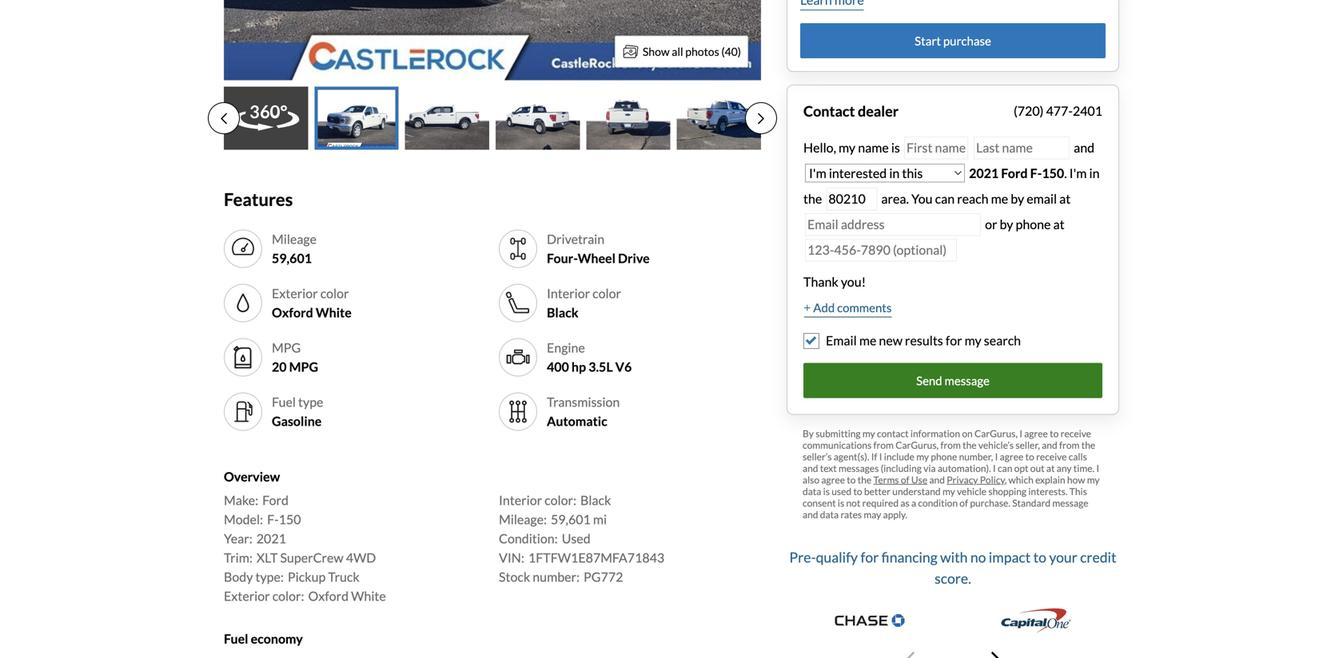Task type: vqa. For each thing, say whether or not it's contained in the screenshot.


Task type: describe. For each thing, give the bounding box(es) containing it.
(720) 477-2401
[[1014, 103, 1102, 119]]

view vehicle photo 6 image
[[677, 87, 761, 150]]

used
[[562, 531, 591, 547]]

view vehicle photo 1 image
[[224, 87, 308, 150]]

interests.
[[1028, 486, 1068, 498]]

condition
[[918, 498, 958, 509]]

include
[[884, 451, 915, 463]]

dealer
[[858, 102, 899, 120]]

engine 400 hp 3.5l v6
[[547, 340, 632, 375]]

mpg 20 mpg
[[272, 340, 318, 375]]

pre-qualify for financing with no impact to your credit score. button
[[787, 540, 1119, 659]]

1 horizontal spatial cargurus,
[[975, 428, 1018, 440]]

terms of use link
[[873, 475, 928, 486]]

contact
[[877, 428, 909, 440]]

thank
[[803, 274, 838, 290]]

or by phone at
[[985, 217, 1065, 232]]

477-
[[1046, 103, 1073, 119]]

name
[[858, 140, 889, 156]]

may
[[864, 509, 881, 521]]

show all photos (40)
[[643, 45, 741, 58]]

drivetrain four-wheel drive
[[547, 231, 650, 266]]

privacy
[[947, 475, 978, 486]]

hello, my name is
[[803, 140, 903, 156]]

and left text
[[803, 463, 818, 475]]

my up if
[[863, 428, 875, 440]]

gasoline
[[272, 414, 322, 429]]

next page image
[[758, 112, 764, 125]]

start
[[915, 33, 941, 48]]

(720)
[[1014, 103, 1044, 119]]

20
[[272, 359, 287, 375]]

text
[[820, 463, 837, 475]]

1 horizontal spatial is
[[838, 498, 844, 509]]

prev page image
[[221, 112, 227, 125]]

engine image
[[505, 345, 531, 371]]

message inside , which explain how my data is used to better understand my vehicle shopping interests. this consent is not required as a condition of purchase. standard message and data rates may apply.
[[1052, 498, 1088, 509]]

hp
[[572, 359, 586, 375]]

0 vertical spatial 2021
[[969, 166, 999, 181]]

contact dealer
[[803, 102, 899, 120]]

the up automation).
[[963, 440, 977, 451]]

can inside by submitting my contact information on cargurus, i agree to receive communications from cargurus, from the vehicle's seller, and from the seller's agent(s). if i include my phone number, i agree to receive calls and text messages (including via automation). i can opt out at any time. i also agree to the
[[998, 463, 1012, 475]]

3 from from the left
[[1059, 440, 1080, 451]]

the left terms
[[858, 475, 872, 486]]

1 horizontal spatial 150
[[1042, 166, 1064, 181]]

and right seller,
[[1042, 440, 1057, 451]]

send message button
[[803, 363, 1102, 399]]

black for color:
[[580, 493, 611, 509]]

interior color: black mileage: 59,601 mi condition: used vin: 1ftfw1e87mfa71843 stock number: pg772
[[499, 493, 665, 585]]

4wd
[[346, 551, 376, 566]]

1 vertical spatial data
[[820, 509, 839, 521]]

used
[[832, 486, 852, 498]]

reach
[[957, 191, 989, 207]]

interior color black
[[547, 286, 621, 321]]

trim:
[[224, 551, 253, 566]]

white inside exterior color oxford white
[[316, 305, 352, 321]]

by
[[803, 428, 814, 440]]

i right number,
[[995, 451, 998, 463]]

interior color image
[[505, 291, 531, 316]]

new
[[879, 333, 903, 349]]

features
[[224, 189, 293, 210]]

a
[[911, 498, 916, 509]]

mileage 59,601
[[272, 231, 317, 266]]

seller,
[[1016, 440, 1040, 451]]

1 vertical spatial by
[[1000, 217, 1013, 232]]

this
[[1070, 486, 1087, 498]]

explain
[[1035, 475, 1065, 486]]

.
[[1064, 166, 1067, 181]]

2 horizontal spatial is
[[891, 140, 900, 156]]

150 inside make: ford model: f-150 year: 2021 trim: xlt supercrew 4wd body type: pickup truck exterior color: oxford white
[[279, 512, 301, 528]]

consent
[[803, 498, 836, 509]]

xlt
[[257, 551, 278, 566]]

exterior color oxford white
[[272, 286, 352, 321]]

email
[[826, 333, 857, 349]]

oxford inside exterior color oxford white
[[272, 305, 313, 321]]

in
[[1089, 166, 1100, 181]]

start purchase
[[915, 33, 991, 48]]

start purchase button
[[800, 23, 1106, 58]]

model:
[[224, 512, 263, 528]]

you
[[911, 191, 933, 207]]

show all photos (40) link
[[615, 36, 748, 68]]

chevron right image
[[991, 651, 1001, 659]]

of inside , which explain how my data is used to better understand my vehicle shopping interests. this consent is not required as a condition of purchase. standard message and data rates may apply.
[[960, 498, 968, 509]]

1 vertical spatial receive
[[1036, 451, 1067, 463]]

my left search
[[965, 333, 982, 349]]

my right how
[[1087, 475, 1100, 486]]

by submitting my contact information on cargurus, i agree to receive communications from cargurus, from the vehicle's seller, and from the seller's agent(s). if i include my phone number, i agree to receive calls and text messages (including via automation). i can opt out at any time. i also agree to the
[[803, 428, 1099, 486]]

condition:
[[499, 531, 558, 547]]

transmission
[[547, 395, 620, 410]]

drive
[[618, 251, 650, 266]]

1 horizontal spatial phone
[[1016, 217, 1051, 232]]

. i'm in the
[[803, 166, 1100, 207]]

economy
[[251, 632, 303, 647]]

plus image
[[804, 304, 810, 312]]

fuel type gasoline
[[272, 395, 323, 429]]

i right vehicle's
[[1020, 428, 1022, 440]]

view vehicle photo 2 image
[[314, 87, 399, 150]]

terms
[[873, 475, 899, 486]]

show
[[643, 45, 670, 58]]

0 horizontal spatial cargurus,
[[896, 440, 939, 451]]

out
[[1030, 463, 1045, 475]]

credit
[[1080, 549, 1117, 566]]

mpg image
[[230, 345, 256, 371]]

to inside , which explain how my data is used to better understand my vehicle shopping interests. this consent is not required as a condition of purchase. standard message and data rates may apply.
[[853, 486, 862, 498]]

mi
[[593, 512, 607, 528]]

at inside by submitting my contact information on cargurus, i agree to receive communications from cargurus, from the vehicle's seller, and from the seller's agent(s). if i include my phone number, i agree to receive calls and text messages (including via automation). i can opt out at any time. i also agree to the
[[1046, 463, 1055, 475]]

on
[[962, 428, 973, 440]]

vehicle full photo image
[[224, 0, 761, 80]]

1ftfw1e87mfa71843
[[528, 551, 665, 566]]

view vehicle photo 5 image
[[586, 87, 671, 150]]

0 vertical spatial receive
[[1061, 428, 1091, 440]]

fuel for fuel type gasoline
[[272, 395, 296, 410]]

0 vertical spatial me
[[991, 191, 1008, 207]]

to inside pre-qualify for financing with no impact to your credit score.
[[1033, 549, 1046, 566]]

1 horizontal spatial for
[[946, 333, 962, 349]]

59,601 inside the mileage 59,601
[[272, 251, 312, 266]]

exterior color image
[[230, 291, 256, 316]]

via
[[924, 463, 936, 475]]

seller's
[[803, 451, 832, 463]]

my left name at the top
[[839, 140, 856, 156]]

better
[[864, 486, 891, 498]]

vin:
[[499, 551, 524, 566]]

and right use
[[929, 475, 945, 486]]

3.5l
[[589, 359, 613, 375]]



Task type: locate. For each thing, give the bounding box(es) containing it.
1 horizontal spatial ford
[[1001, 166, 1028, 181]]

0 horizontal spatial is
[[823, 486, 830, 498]]

tab list
[[208, 87, 777, 150]]

2021 up xlt
[[256, 531, 286, 547]]

1 horizontal spatial agree
[[1000, 451, 1024, 463]]

1 vertical spatial agree
[[1000, 451, 1024, 463]]

thank you!
[[803, 274, 866, 290]]

data
[[803, 486, 821, 498], [820, 509, 839, 521]]

body
[[224, 570, 253, 585]]

2 color from the left
[[593, 286, 621, 301]]

interior for interior color: black mileage: 59,601 mi condition: used vin: 1ftfw1e87mfa71843 stock number: pg772
[[499, 493, 542, 509]]

the left zip code "field"
[[803, 191, 822, 207]]

is right name at the top
[[891, 140, 900, 156]]

fuel for fuel economy
[[224, 632, 248, 647]]

oxford inside make: ford model: f-150 year: 2021 trim: xlt supercrew 4wd body type: pickup truck exterior color: oxford white
[[308, 589, 349, 605]]

number,
[[959, 451, 993, 463]]

to up which
[[1025, 451, 1034, 463]]

1 horizontal spatial color:
[[545, 493, 576, 509]]

oxford up mpg 20 mpg
[[272, 305, 313, 321]]

black
[[547, 305, 579, 321], [580, 493, 611, 509]]

or
[[985, 217, 997, 232]]

of
[[901, 475, 909, 486], [960, 498, 968, 509]]

0 vertical spatial agree
[[1024, 428, 1048, 440]]

interior for interior color black
[[547, 286, 590, 301]]

financing
[[882, 549, 938, 566]]

1 vertical spatial 2021
[[256, 531, 286, 547]]

i'm
[[1069, 166, 1087, 181]]

1 vertical spatial black
[[580, 493, 611, 509]]

photos
[[685, 45, 719, 58]]

pre-
[[789, 549, 816, 566]]

exterior down body
[[224, 589, 270, 605]]

cargurus, up via
[[896, 440, 939, 451]]

59,601 inside interior color: black mileage: 59,601 mi condition: used vin: 1ftfw1e87mfa71843 stock number: pg772
[[551, 512, 591, 528]]

receive up calls
[[1061, 428, 1091, 440]]

me left new
[[859, 333, 877, 349]]

2 vertical spatial at
[[1046, 463, 1055, 475]]

interior inside interior color black
[[547, 286, 590, 301]]

59,601 up used
[[551, 512, 591, 528]]

Zip code field
[[826, 188, 877, 211]]

2021 inside make: ford model: f-150 year: 2021 trim: xlt supercrew 4wd body type: pickup truck exterior color: oxford white
[[256, 531, 286, 547]]

no
[[970, 549, 986, 566]]

1 horizontal spatial of
[[960, 498, 968, 509]]

1 vertical spatial ford
[[262, 493, 289, 509]]

add
[[813, 301, 835, 315]]

0 vertical spatial oxford
[[272, 305, 313, 321]]

0 horizontal spatial can
[[935, 191, 955, 207]]

chevron left image
[[905, 651, 915, 659]]

fuel up gasoline
[[272, 395, 296, 410]]

me
[[991, 191, 1008, 207], [859, 333, 877, 349]]

f- inside make: ford model: f-150 year: 2021 trim: xlt supercrew 4wd body type: pickup truck exterior color: oxford white
[[267, 512, 279, 528]]

1 horizontal spatial 2021
[[969, 166, 999, 181]]

calls
[[1069, 451, 1087, 463]]

understand
[[892, 486, 941, 498]]

0 vertical spatial data
[[803, 486, 821, 498]]

150 up supercrew
[[279, 512, 301, 528]]

data down text
[[803, 486, 821, 498]]

fuel left economy
[[224, 632, 248, 647]]

is left the used
[[823, 486, 830, 498]]

and inside , which explain how my data is used to better understand my vehicle shopping interests. this consent is not required as a condition of purchase. standard message and data rates may apply.
[[803, 509, 818, 521]]

my right include
[[916, 451, 929, 463]]

how
[[1067, 475, 1085, 486]]

black inside interior color: black mileage: 59,601 mi condition: used vin: 1ftfw1e87mfa71843 stock number: pg772
[[580, 493, 611, 509]]

at down email
[[1053, 217, 1065, 232]]

hello,
[[803, 140, 836, 156]]

you!
[[841, 274, 866, 290]]

color inside exterior color oxford white
[[320, 286, 349, 301]]

fuel economy
[[224, 632, 303, 647]]

1 vertical spatial me
[[859, 333, 877, 349]]

1 horizontal spatial f-
[[1030, 166, 1042, 181]]

0 vertical spatial by
[[1011, 191, 1024, 207]]

1 horizontal spatial black
[[580, 493, 611, 509]]

black up engine
[[547, 305, 579, 321]]

0 vertical spatial at
[[1059, 191, 1071, 207]]

0 horizontal spatial agree
[[821, 475, 845, 486]]

mileage
[[272, 231, 317, 247]]

view vehicle photo 3 image
[[405, 87, 489, 150]]

mpg up 20 at the bottom left of the page
[[272, 340, 301, 356]]

terms of use and privacy policy
[[873, 475, 1005, 486]]

v6
[[615, 359, 632, 375]]

,
[[1005, 475, 1007, 486]]

vehicle
[[957, 486, 987, 498]]

0 vertical spatial of
[[901, 475, 909, 486]]

my left the vehicle
[[943, 486, 955, 498]]

data left rates
[[820, 509, 839, 521]]

apply.
[[883, 509, 907, 521]]

from left on on the right of the page
[[941, 440, 961, 451]]

of left use
[[901, 475, 909, 486]]

1 vertical spatial of
[[960, 498, 968, 509]]

0 horizontal spatial from
[[873, 440, 894, 451]]

exterior inside make: ford model: f-150 year: 2021 trim: xlt supercrew 4wd body type: pickup truck exterior color: oxford white
[[224, 589, 270, 605]]

white down truck
[[351, 589, 386, 605]]

0 vertical spatial white
[[316, 305, 352, 321]]

email me new results for my search
[[826, 333, 1021, 349]]

fuel inside the fuel type gasoline
[[272, 395, 296, 410]]

0 vertical spatial can
[[935, 191, 955, 207]]

which
[[1009, 475, 1034, 486]]

make: ford model: f-150 year: 2021 trim: xlt supercrew 4wd body type: pickup truck exterior color: oxford white
[[224, 493, 386, 605]]

0 vertical spatial f-
[[1030, 166, 1042, 181]]

truck
[[328, 570, 360, 585]]

email
[[1027, 191, 1057, 207]]

interior up mileage:
[[499, 493, 542, 509]]

0 vertical spatial phone
[[1016, 217, 1051, 232]]

color: inside interior color: black mileage: 59,601 mi condition: used vin: 1ftfw1e87mfa71843 stock number: pg772
[[545, 493, 576, 509]]

0 vertical spatial exterior
[[272, 286, 318, 301]]

send
[[916, 374, 942, 388]]

shopping
[[988, 486, 1027, 498]]

i left ,
[[993, 463, 996, 475]]

0 horizontal spatial 59,601
[[272, 251, 312, 266]]

agree
[[1024, 428, 1048, 440], [1000, 451, 1024, 463], [821, 475, 845, 486]]

cargurus, right on on the right of the page
[[975, 428, 1018, 440]]

(including
[[881, 463, 922, 475]]

color: up used
[[545, 493, 576, 509]]

1 vertical spatial can
[[998, 463, 1012, 475]]

drivetrain image
[[505, 236, 531, 262]]

agree up ,
[[1000, 451, 1024, 463]]

required
[[862, 498, 899, 509]]

1 vertical spatial at
[[1053, 217, 1065, 232]]

by right or
[[1000, 217, 1013, 232]]

white up mpg 20 mpg
[[316, 305, 352, 321]]

1 horizontal spatial exterior
[[272, 286, 318, 301]]

1 vertical spatial for
[[861, 549, 879, 566]]

to left your
[[1033, 549, 1046, 566]]

exterior inside exterior color oxford white
[[272, 286, 318, 301]]

color: inside make: ford model: f-150 year: 2021 trim: xlt supercrew 4wd body type: pickup truck exterior color: oxford white
[[272, 589, 304, 605]]

qualify
[[816, 549, 858, 566]]

comments
[[837, 301, 892, 315]]

1 color from the left
[[320, 286, 349, 301]]

number:
[[533, 570, 580, 585]]

interior down four-
[[547, 286, 590, 301]]

ford down last name field
[[1001, 166, 1028, 181]]

mileage:
[[499, 512, 547, 528]]

0 horizontal spatial fuel
[[224, 632, 248, 647]]

(40)
[[721, 45, 741, 58]]

view vehicle photo 4 image
[[496, 87, 580, 150]]

1 vertical spatial fuel
[[224, 632, 248, 647]]

0 horizontal spatial f-
[[267, 512, 279, 528]]

can left opt
[[998, 463, 1012, 475]]

Email address email field
[[805, 214, 981, 236]]

from up (including
[[873, 440, 894, 451]]

white
[[316, 305, 352, 321], [351, 589, 386, 605]]

59,601 down mileage
[[272, 251, 312, 266]]

0 horizontal spatial color:
[[272, 589, 304, 605]]

1 vertical spatial color:
[[272, 589, 304, 605]]

0 vertical spatial for
[[946, 333, 962, 349]]

1 horizontal spatial 59,601
[[551, 512, 591, 528]]

First name field
[[904, 137, 968, 159]]

0 vertical spatial color:
[[545, 493, 576, 509]]

1 from from the left
[[873, 440, 894, 451]]

message right send
[[945, 374, 990, 388]]

overview
[[224, 469, 280, 485]]

any
[[1057, 463, 1072, 475]]

and down also
[[803, 509, 818, 521]]

1 horizontal spatial from
[[941, 440, 961, 451]]

0 vertical spatial ford
[[1001, 166, 1028, 181]]

area.
[[881, 191, 909, 207]]

agree up out
[[1024, 428, 1048, 440]]

search
[[984, 333, 1021, 349]]

0 horizontal spatial 150
[[279, 512, 301, 528]]

ford down the overview
[[262, 493, 289, 509]]

opt
[[1014, 463, 1029, 475]]

of down privacy
[[960, 498, 968, 509]]

with
[[940, 549, 968, 566]]

2 horizontal spatial agree
[[1024, 428, 1048, 440]]

color inside interior color black
[[593, 286, 621, 301]]

and up i'm
[[1071, 140, 1095, 156]]

1 horizontal spatial me
[[991, 191, 1008, 207]]

at right out
[[1046, 463, 1055, 475]]

Last name field
[[974, 137, 1070, 159]]

white inside make: ford model: f-150 year: 2021 trim: xlt supercrew 4wd body type: pickup truck exterior color: oxford white
[[351, 589, 386, 605]]

0 horizontal spatial message
[[945, 374, 990, 388]]

by
[[1011, 191, 1024, 207], [1000, 217, 1013, 232]]

1 vertical spatial message
[[1052, 498, 1088, 509]]

f- up email
[[1030, 166, 1042, 181]]

2401
[[1073, 103, 1102, 119]]

0 vertical spatial message
[[945, 374, 990, 388]]

communications
[[803, 440, 872, 451]]

color: down "pickup"
[[272, 589, 304, 605]]

black for color
[[547, 305, 579, 321]]

0 vertical spatial 59,601
[[272, 251, 312, 266]]

ford for model:
[[262, 493, 289, 509]]

interior
[[547, 286, 590, 301], [499, 493, 542, 509]]

f- right model:
[[267, 512, 279, 528]]

2021 up area. you can reach me by email at
[[969, 166, 999, 181]]

0 horizontal spatial for
[[861, 549, 879, 566]]

1 horizontal spatial color
[[593, 286, 621, 301]]

oxford down truck
[[308, 589, 349, 605]]

interior inside interior color: black mileage: 59,601 mi condition: used vin: 1ftfw1e87mfa71843 stock number: pg772
[[499, 493, 542, 509]]

receive up "explain"
[[1036, 451, 1067, 463]]

mpg right 20 at the bottom left of the page
[[289, 359, 318, 375]]

2 horizontal spatial from
[[1059, 440, 1080, 451]]

also
[[803, 475, 820, 486]]

0 horizontal spatial 2021
[[256, 531, 286, 547]]

transmission image
[[505, 399, 531, 425]]

can
[[935, 191, 955, 207], [998, 463, 1012, 475]]

i right time.
[[1096, 463, 1099, 475]]

the inside ". i'm in the"
[[803, 191, 822, 207]]

color for interior color
[[593, 286, 621, 301]]

phone inside by submitting my contact information on cargurus, i agree to receive communications from cargurus, from the vehicle's seller, and from the seller's agent(s). if i include my phone number, i agree to receive calls and text messages (including via automation). i can opt out at any time. i also agree to the
[[931, 451, 957, 463]]

pg772
[[584, 570, 623, 585]]

0 horizontal spatial ford
[[262, 493, 289, 509]]

0 vertical spatial interior
[[547, 286, 590, 301]]

2021
[[969, 166, 999, 181], [256, 531, 286, 547]]

1 horizontal spatial message
[[1052, 498, 1088, 509]]

not
[[846, 498, 861, 509]]

message down how
[[1052, 498, 1088, 509]]

from up any
[[1059, 440, 1080, 451]]

the up time.
[[1081, 440, 1095, 451]]

at right email
[[1059, 191, 1071, 207]]

can right you
[[935, 191, 955, 207]]

150
[[1042, 166, 1064, 181], [279, 512, 301, 528]]

0 vertical spatial fuel
[[272, 395, 296, 410]]

1 vertical spatial 150
[[279, 512, 301, 528]]

stock
[[499, 570, 530, 585]]

send message
[[916, 374, 990, 388]]

to right seller,
[[1050, 428, 1059, 440]]

0 horizontal spatial interior
[[499, 493, 542, 509]]

0 horizontal spatial color
[[320, 286, 349, 301]]

i right if
[[879, 451, 882, 463]]

0 horizontal spatial black
[[547, 305, 579, 321]]

for inside pre-qualify for financing with no impact to your credit score.
[[861, 549, 879, 566]]

score.
[[935, 570, 971, 587]]

mpg
[[272, 340, 301, 356], [289, 359, 318, 375]]

1 vertical spatial mpg
[[289, 359, 318, 375]]

2 vertical spatial agree
[[821, 475, 845, 486]]

exterior down the mileage 59,601
[[272, 286, 318, 301]]

ford
[[1001, 166, 1028, 181], [262, 493, 289, 509]]

agree right also
[[821, 475, 845, 486]]

black up mi
[[580, 493, 611, 509]]

1 vertical spatial oxford
[[308, 589, 349, 605]]

ford inside make: ford model: f-150 year: 2021 trim: xlt supercrew 4wd body type: pickup truck exterior color: oxford white
[[262, 493, 289, 509]]

1 vertical spatial 59,601
[[551, 512, 591, 528]]

1 vertical spatial phone
[[931, 451, 957, 463]]

Phone (optional) telephone field
[[805, 239, 957, 262]]

1 horizontal spatial fuel
[[272, 395, 296, 410]]

your
[[1049, 549, 1078, 566]]

59,601
[[272, 251, 312, 266], [551, 512, 591, 528]]

me right "reach"
[[991, 191, 1008, 207]]

1 vertical spatial interior
[[499, 493, 542, 509]]

automatic
[[547, 414, 607, 429]]

0 horizontal spatial me
[[859, 333, 877, 349]]

phone
[[1016, 217, 1051, 232], [931, 451, 957, 463]]

2 from from the left
[[941, 440, 961, 451]]

, which explain how my data is used to better understand my vehicle shopping interests. this consent is not required as a condition of purchase. standard message and data rates may apply.
[[803, 475, 1100, 521]]

time.
[[1074, 463, 1095, 475]]

ford for f-
[[1001, 166, 1028, 181]]

1 horizontal spatial can
[[998, 463, 1012, 475]]

policy
[[980, 475, 1005, 486]]

0 vertical spatial mpg
[[272, 340, 301, 356]]

color for exterior color
[[320, 286, 349, 301]]

for right results
[[946, 333, 962, 349]]

1 vertical spatial f-
[[267, 512, 279, 528]]

1 vertical spatial white
[[351, 589, 386, 605]]

mileage image
[[230, 236, 256, 262]]

0 vertical spatial black
[[547, 305, 579, 321]]

0 horizontal spatial exterior
[[224, 589, 270, 605]]

f-
[[1030, 166, 1042, 181], [267, 512, 279, 528]]

1 horizontal spatial interior
[[547, 286, 590, 301]]

to down agent(s).
[[847, 475, 856, 486]]

for right 'qualify'
[[861, 549, 879, 566]]

0 horizontal spatial of
[[901, 475, 909, 486]]

phone up terms of use and privacy policy
[[931, 451, 957, 463]]

information
[[911, 428, 960, 440]]

purchase.
[[970, 498, 1010, 509]]

1 vertical spatial exterior
[[224, 589, 270, 605]]

pre-qualify for financing with no impact to your credit score.
[[789, 549, 1117, 587]]

0 vertical spatial 150
[[1042, 166, 1064, 181]]

message inside button
[[945, 374, 990, 388]]

purchase
[[943, 33, 991, 48]]

black inside interior color black
[[547, 305, 579, 321]]

is left not
[[838, 498, 844, 509]]

automation).
[[938, 463, 991, 475]]

150 left i'm
[[1042, 166, 1064, 181]]

vehicle's
[[978, 440, 1014, 451]]

0 horizontal spatial phone
[[931, 451, 957, 463]]

fuel type image
[[230, 399, 256, 425]]

phone down email
[[1016, 217, 1051, 232]]

to right the used
[[853, 486, 862, 498]]

fuel
[[272, 395, 296, 410], [224, 632, 248, 647]]

by left email
[[1011, 191, 1024, 207]]



